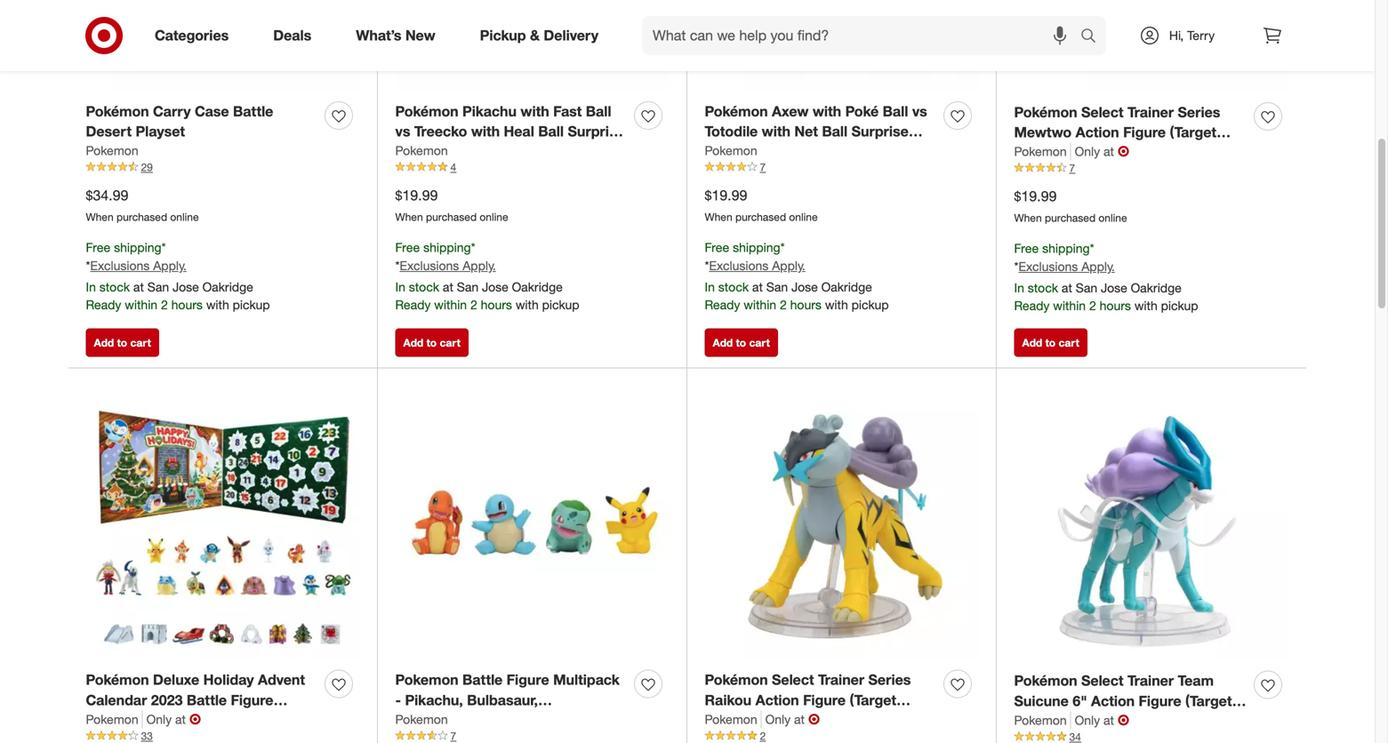 Task type: locate. For each thing, give the bounding box(es) containing it.
2 horizontal spatial $19.99
[[1014, 188, 1057, 205]]

exclusions
[[90, 258, 150, 274], [400, 258, 459, 274], [709, 258, 769, 274], [1019, 259, 1078, 275]]

purchased for pokémon carry case battle desert playset
[[117, 210, 167, 224]]

$19.99 down mewtwo
[[1014, 188, 1057, 205]]

pokemon down pikachu,
[[395, 712, 448, 728]]

when inside $34.99 when purchased online
[[86, 210, 114, 224]]

purchased for pokémon axew with poké ball vs totodile with net ball surprise attack game
[[736, 210, 786, 224]]

pokémon inside pokémon deluxe holiday advent calendar 2023 battle figure multipack (target exclusive)
[[86, 672, 149, 689]]

*
[[162, 240, 166, 255], [471, 240, 475, 255], [781, 240, 785, 255], [1090, 241, 1095, 256], [86, 258, 90, 274], [395, 258, 400, 274], [705, 258, 709, 274], [1014, 259, 1019, 275]]

multipack
[[553, 672, 620, 689], [86, 712, 152, 730]]

pokemon up pikachu,
[[395, 672, 459, 689]]

4 cart from the left
[[1059, 336, 1080, 350]]

battle down holiday
[[187, 692, 227, 709]]

ball right poké on the top
[[883, 103, 909, 120]]

jose for pokémon pikachu with fast ball vs treecko with heal ball surprise attack game
[[482, 280, 509, 295]]

vs
[[912, 103, 928, 120], [395, 123, 410, 140]]

trainer for pokémon select trainer team suicune 6" action figure (target exclusive)
[[1128, 673, 1174, 690]]

online inside $34.99 when purchased online
[[170, 210, 199, 224]]

pokémon select trainer series raikou action figure (target exclusive)
[[705, 672, 911, 730]]

figure inside 'pokémon select trainer team suicune 6" action figure (target exclusive)'
[[1139, 693, 1182, 710]]

0 horizontal spatial game
[[443, 143, 484, 161]]

vs left treecko
[[395, 123, 410, 140]]

surprise inside pokémon pikachu with fast ball vs treecko with heal ball surprise attack game
[[568, 123, 625, 140]]

2 add from the left
[[403, 336, 424, 350]]

series inside the pokémon select trainer series raikou action figure (target exclusive)
[[869, 672, 911, 689]]

0 horizontal spatial attack
[[395, 143, 440, 161]]

surprise inside pokémon axew with poké ball vs totodile with net ball surprise attack game
[[852, 123, 909, 140]]

2 horizontal spatial 7 link
[[1014, 161, 1289, 176]]

online down 4 link
[[480, 210, 508, 224]]

online for pikachu
[[480, 210, 508, 224]]

at
[[1104, 144, 1115, 159], [133, 280, 144, 295], [443, 280, 454, 295], [752, 280, 763, 295], [1062, 280, 1073, 296], [175, 712, 186, 728], [794, 712, 805, 728], [1104, 713, 1115, 728]]

trainer left team
[[1128, 673, 1174, 690]]

free for pokémon select trainer series mewtwo action figure (target exclusive)
[[1014, 241, 1039, 256]]

What can we help you find? suggestions appear below search field
[[642, 16, 1085, 55]]

exclusive) inside the pokémon select trainer series raikou action figure (target exclusive)
[[705, 712, 772, 730]]

1 vertical spatial &
[[486, 712, 496, 730]]

purchased
[[117, 210, 167, 224], [426, 210, 477, 224], [736, 210, 786, 224], [1045, 211, 1096, 225]]

squirtle
[[500, 712, 553, 730]]

pokémon carry case battle desert playset image
[[86, 0, 360, 91], [86, 0, 360, 91]]

3 cart from the left
[[749, 336, 770, 350]]

series for pokémon select trainer series mewtwo action figure (target exclusive)
[[1178, 103, 1221, 121]]

1 horizontal spatial series
[[1178, 103, 1221, 121]]

1 add to cart from the left
[[94, 336, 151, 350]]

1 horizontal spatial game
[[753, 143, 793, 161]]

purchased inside $34.99 when purchased online
[[117, 210, 167, 224]]

vs for pokémon axew with poké ball vs totodile with net ball surprise attack game
[[912, 103, 928, 120]]

2 for pokémon pikachu with fast ball vs treecko with heal ball surprise attack game
[[471, 297, 477, 313]]

within for pokémon select trainer series mewtwo action figure (target exclusive)
[[1053, 298, 1086, 314]]

2 game from the left
[[753, 143, 793, 161]]

pokemon only at ¬ up 33
[[86, 711, 201, 728]]

pokémon pikachu with fast ball vs treecko with heal ball surprise attack game image
[[395, 0, 669, 91], [395, 0, 669, 91]]

2 cart from the left
[[440, 336, 461, 350]]

pokemon down raikou
[[705, 712, 758, 728]]

1 horizontal spatial 7
[[760, 161, 766, 174]]

multipack up 'pack'
[[553, 672, 620, 689]]

$19.99 when purchased online down totodile
[[705, 187, 818, 224]]

pickup & delivery link
[[465, 16, 621, 55]]

pokémon up desert
[[86, 103, 149, 120]]

apply.
[[153, 258, 187, 274], [463, 258, 496, 274], [772, 258, 806, 274], [1082, 259, 1115, 275]]

3 add to cart from the left
[[713, 336, 770, 350]]

pikachu
[[463, 103, 517, 120]]

0 horizontal spatial battle
[[187, 692, 227, 709]]

pokémon select trainer team suicune 6" action figure (target exclusive) image
[[1014, 386, 1289, 661], [1014, 386, 1289, 661]]

pokémon inside the pokémon select trainer series raikou action figure (target exclusive)
[[705, 672, 768, 689]]

game inside pokémon axew with poké ball vs totodile with net ball surprise attack game
[[753, 143, 793, 161]]

add
[[94, 336, 114, 350], [403, 336, 424, 350], [713, 336, 733, 350], [1022, 336, 1043, 350]]

case
[[195, 103, 229, 120]]

3 add from the left
[[713, 336, 733, 350]]

vs inside pokémon pikachu with fast ball vs treecko with heal ball surprise attack game
[[395, 123, 410, 140]]

add for pokémon pikachu with fast ball vs treecko with heal ball surprise attack game
[[403, 336, 424, 350]]

1 horizontal spatial battle
[[233, 103, 273, 120]]

2 horizontal spatial 7
[[1070, 161, 1076, 175]]

pokémon for pokémon pikachu with fast ball vs treecko with heal ball surprise attack game
[[395, 103, 459, 120]]

pokémon select trainer team suicune 6" action figure (target exclusive)
[[1014, 673, 1232, 731]]

2 to from the left
[[427, 336, 437, 350]]

pokemon link down calendar
[[86, 711, 143, 729]]

multipack inside pokemon battle figure multipack - pikachu, bulbasaur, charmander, & squirtle 4 pack
[[553, 672, 620, 689]]

within for pokémon carry case battle desert playset
[[125, 297, 158, 313]]

exclusive) inside 'pokémon select trainer series mewtwo action figure (target exclusive)'
[[1014, 144, 1082, 161]]

pokemon only at ¬ for raikou
[[705, 711, 820, 728]]

add to cart button
[[86, 329, 159, 357], [395, 329, 469, 357], [705, 329, 778, 357], [1014, 329, 1088, 357]]

0 vertical spatial 4
[[451, 161, 456, 174]]

to for pokémon carry case battle desert playset
[[117, 336, 127, 350]]

action for raikou
[[756, 692, 799, 709]]

vs inside pokémon axew with poké ball vs totodile with net ball surprise attack game
[[912, 103, 928, 120]]

multipack inside pokémon deluxe holiday advent calendar 2023 battle figure multipack (target exclusive)
[[86, 712, 152, 730]]

$34.99
[[86, 187, 128, 204]]

attack down treecko
[[395, 143, 440, 161]]

attack for totodile
[[705, 143, 749, 161]]

select up 2 link
[[772, 672, 814, 689]]

0 vertical spatial multipack
[[553, 672, 620, 689]]

0 horizontal spatial series
[[869, 672, 911, 689]]

exclusive) inside pokémon deluxe holiday advent calendar 2023 battle figure multipack (target exclusive)
[[207, 712, 275, 730]]

pokemon battle figure multipack - pikachu, bulbasaur, charmander, & squirtle 4 pack link
[[395, 670, 628, 730]]

exclusions apply. button
[[90, 257, 187, 275], [400, 257, 496, 275], [709, 257, 806, 275], [1019, 258, 1115, 276]]

2 horizontal spatial $19.99 when purchased online
[[1014, 188, 1127, 225]]

2 link
[[705, 729, 979, 744]]

pokémon up totodile
[[705, 103, 768, 120]]

raikou
[[705, 692, 752, 709]]

¬ for raikou
[[809, 711, 820, 728]]

within
[[125, 297, 158, 313], [434, 297, 467, 313], [744, 297, 777, 313], [1053, 298, 1086, 314]]

shipping for pokémon pikachu with fast ball vs treecko with heal ball surprise attack game
[[424, 240, 471, 255]]

free shipping * * exclusions apply. in stock at  san jose oakridge ready within 2 hours with pickup
[[86, 240, 270, 313], [395, 240, 580, 313], [705, 240, 889, 313], [1014, 241, 1199, 314]]

1 vertical spatial vs
[[395, 123, 410, 140]]

calendar
[[86, 692, 147, 709]]

add to cart for pokémon pikachu with fast ball vs treecko with heal ball surprise attack game
[[403, 336, 461, 350]]

1 vertical spatial 4
[[557, 712, 565, 730]]

pickup for pokémon carry case battle desert playset
[[233, 297, 270, 313]]

7 link for (target
[[1014, 161, 1289, 176]]

pokémon inside 'pokémon select trainer team suicune 6" action figure (target exclusive)'
[[1014, 673, 1078, 690]]

pokemon down desert
[[86, 143, 138, 158]]

1 horizontal spatial multipack
[[553, 672, 620, 689]]

exclusive)
[[1014, 144, 1082, 161], [207, 712, 275, 730], [705, 712, 772, 730], [1014, 713, 1082, 731]]

exclusive) down mewtwo
[[1014, 144, 1082, 161]]

1 horizontal spatial 7 link
[[705, 160, 979, 175]]

heal
[[504, 123, 534, 140]]

$19.99 when purchased online
[[395, 187, 508, 224], [705, 187, 818, 224], [1014, 188, 1127, 225]]

figure
[[1124, 124, 1166, 141], [507, 672, 549, 689], [231, 692, 274, 709], [803, 692, 846, 709], [1139, 693, 1182, 710]]

$19.99 when purchased online down treecko
[[395, 187, 508, 224]]

pokémon for pokémon deluxe holiday advent calendar 2023 battle figure multipack (target exclusive)
[[86, 672, 149, 689]]

online
[[170, 210, 199, 224], [480, 210, 508, 224], [789, 210, 818, 224], [1099, 211, 1127, 225]]

action inside 'pokémon select trainer series mewtwo action figure (target exclusive)'
[[1076, 124, 1120, 141]]

$19.99 when purchased online down mewtwo
[[1014, 188, 1127, 225]]

¬ for calendar
[[189, 711, 201, 728]]

online down net
[[789, 210, 818, 224]]

1 horizontal spatial &
[[530, 27, 540, 44]]

series up 2 link
[[869, 672, 911, 689]]

3 to from the left
[[736, 336, 746, 350]]

surprise down fast
[[568, 123, 625, 140]]

only
[[1075, 144, 1100, 159], [146, 712, 172, 728], [766, 712, 791, 728], [1075, 713, 1100, 728]]

add for pokémon select trainer series mewtwo action figure (target exclusive)
[[1022, 336, 1043, 350]]

pokémon inside pokémon carry case battle desert playset
[[86, 103, 149, 120]]

pokémon pikachu with fast ball vs treecko with heal ball surprise attack game
[[395, 103, 625, 161]]

2 vertical spatial battle
[[187, 692, 227, 709]]

4 add from the left
[[1022, 336, 1043, 350]]

battle inside pokémon deluxe holiday advent calendar 2023 battle figure multipack (target exclusive)
[[187, 692, 227, 709]]

pokémon axew with poké ball vs totodile with net ball surprise attack game
[[705, 103, 928, 161]]

6"
[[1073, 693, 1087, 710]]

pokémon up calendar
[[86, 672, 149, 689]]

pokémon carry case battle desert playset
[[86, 103, 273, 140]]

team
[[1178, 673, 1214, 690]]

4 down treecko
[[451, 161, 456, 174]]

& inside pokemon battle figure multipack - pikachu, bulbasaur, charmander, & squirtle 4 pack
[[486, 712, 496, 730]]

0 vertical spatial vs
[[912, 103, 928, 120]]

delivery
[[544, 27, 599, 44]]

1 vertical spatial multipack
[[86, 712, 152, 730]]

trainer down hi,
[[1128, 103, 1174, 121]]

& down bulbasaur,
[[486, 712, 496, 730]]

2023
[[151, 692, 183, 709]]

pokémon for pokémon select trainer series raikou action figure (target exclusive)
[[705, 672, 768, 689]]

stock for pokémon carry case battle desert playset
[[99, 280, 130, 295]]

series
[[1178, 103, 1221, 121], [869, 672, 911, 689]]

4 to from the left
[[1046, 336, 1056, 350]]

0 horizontal spatial vs
[[395, 123, 410, 140]]

trainer inside 'pokémon select trainer series mewtwo action figure (target exclusive)'
[[1128, 103, 1174, 121]]

pickup for pokémon pikachu with fast ball vs treecko with heal ball surprise attack game
[[542, 297, 580, 313]]

& right pickup
[[530, 27, 540, 44]]

7 for exclusive)
[[1070, 161, 1076, 175]]

7 link
[[705, 160, 979, 175], [1014, 161, 1289, 176], [395, 729, 669, 744]]

exclusions for pokémon select trainer series mewtwo action figure (target exclusive)
[[1019, 259, 1078, 275]]

1 vertical spatial series
[[869, 672, 911, 689]]

pokémon up treecko
[[395, 103, 459, 120]]

surprise
[[568, 123, 625, 140], [852, 123, 909, 140]]

pokémon deluxe holiday advent calendar 2023 battle figure multipack (target exclusive) link
[[86, 670, 318, 730]]

0 horizontal spatial &
[[486, 712, 496, 730]]

shipping for pokémon axew with poké ball vs totodile with net ball surprise attack game
[[733, 240, 781, 255]]

exclusive) down suicune
[[1014, 713, 1082, 731]]

exclusions for pokémon carry case battle desert playset
[[90, 258, 150, 274]]

ready for pokémon select trainer series mewtwo action figure (target exclusive)
[[1014, 298, 1050, 314]]

san for pokémon select trainer series mewtwo action figure (target exclusive)
[[1076, 280, 1098, 296]]

ready for pokémon pikachu with fast ball vs treecko with heal ball surprise attack game
[[395, 297, 431, 313]]

when for pokémon carry case battle desert playset
[[86, 210, 114, 224]]

1 add to cart button from the left
[[86, 329, 159, 357]]

only for suicune
[[1075, 713, 1100, 728]]

pokémon deluxe holiday advent calendar 2023 battle figure multipack (target exclusive) image
[[86, 386, 360, 660], [86, 386, 360, 660]]

pokemon battle figure multipack - pikachu, bulbasaur, charmander, & squirtle 4 pack image
[[395, 386, 669, 660], [395, 386, 669, 660]]

select for raikou
[[772, 672, 814, 689]]

1 horizontal spatial surprise
[[852, 123, 909, 140]]

pokemon only at ¬ down mewtwo
[[1014, 143, 1130, 160]]

select down search button
[[1082, 103, 1124, 121]]

attack inside pokémon pikachu with fast ball vs treecko with heal ball surprise attack game
[[395, 143, 440, 161]]

2 surprise from the left
[[852, 123, 909, 140]]

apply. for pokémon carry case battle desert playset
[[153, 258, 187, 274]]

cart
[[130, 336, 151, 350], [440, 336, 461, 350], [749, 336, 770, 350], [1059, 336, 1080, 350]]

battle inside pokemon battle figure multipack - pikachu, bulbasaur, charmander, & squirtle 4 pack
[[463, 672, 503, 689]]

add to cart button for pokémon select trainer series mewtwo action figure (target exclusive)
[[1014, 329, 1088, 357]]

0 horizontal spatial surprise
[[568, 123, 625, 140]]

in for pokémon pikachu with fast ball vs treecko with heal ball surprise attack game
[[395, 280, 406, 295]]

pokémon inside 'pokémon select trainer series mewtwo action figure (target exclusive)'
[[1014, 103, 1078, 121]]

pokémon for pokémon axew with poké ball vs totodile with net ball surprise attack game
[[705, 103, 768, 120]]

pokemon
[[86, 143, 138, 158], [395, 143, 448, 158], [705, 143, 758, 158], [1014, 144, 1067, 159], [395, 672, 459, 689], [86, 712, 138, 728], [395, 712, 448, 728], [705, 712, 758, 728], [1014, 713, 1067, 728]]

pokemon down mewtwo
[[1014, 144, 1067, 159]]

trainer up 2 link
[[818, 672, 865, 689]]

pokemon only at ¬
[[1014, 143, 1130, 160], [86, 711, 201, 728], [705, 711, 820, 728], [1014, 712, 1130, 729]]

select inside 'pokémon select trainer series mewtwo action figure (target exclusive)'
[[1082, 103, 1124, 121]]

vs for pokémon pikachu with fast ball vs treecko with heal ball surprise attack game
[[395, 123, 410, 140]]

pokemon only at ¬ down '6"'
[[1014, 712, 1130, 729]]

pokémon up suicune
[[1014, 673, 1078, 690]]

0 vertical spatial series
[[1178, 103, 1221, 121]]

game down axew
[[753, 143, 793, 161]]

2 horizontal spatial battle
[[463, 672, 503, 689]]

1 horizontal spatial $19.99
[[705, 187, 748, 204]]

attack down totodile
[[705, 143, 749, 161]]

fast
[[553, 103, 582, 120]]

in
[[86, 280, 96, 295], [395, 280, 406, 295], [705, 280, 715, 295], [1014, 280, 1025, 296]]

-
[[395, 692, 401, 709]]

&
[[530, 27, 540, 44], [486, 712, 496, 730]]

cart for pokémon select trainer series mewtwo action figure (target exclusive)
[[1059, 336, 1080, 350]]

action inside the pokémon select trainer series raikou action figure (target exclusive)
[[756, 692, 799, 709]]

2 add to cart from the left
[[403, 336, 461, 350]]

0 horizontal spatial $19.99 when purchased online
[[395, 187, 508, 224]]

figure inside pokémon deluxe holiday advent calendar 2023 battle figure multipack (target exclusive)
[[231, 692, 274, 709]]

game inside pokémon pikachu with fast ball vs treecko with heal ball surprise attack game
[[443, 143, 484, 161]]

pokémon inside pokémon pikachu with fast ball vs treecko with heal ball surprise attack game
[[395, 103, 459, 120]]

pokémon up mewtwo
[[1014, 103, 1078, 121]]

4 add to cart from the left
[[1022, 336, 1080, 350]]

1 add from the left
[[94, 336, 114, 350]]

2
[[161, 297, 168, 313], [471, 297, 477, 313], [780, 297, 787, 313], [1090, 298, 1097, 314], [760, 730, 766, 743]]

online down 'pokémon select trainer series mewtwo action figure (target exclusive)'
[[1099, 211, 1127, 225]]

$19.99 down treecko
[[395, 187, 438, 204]]

add to cart
[[94, 336, 151, 350], [403, 336, 461, 350], [713, 336, 770, 350], [1022, 336, 1080, 350]]

4 add to cart button from the left
[[1014, 329, 1088, 357]]

within for pokémon axew with poké ball vs totodile with net ball surprise attack game
[[744, 297, 777, 313]]

pokemon down calendar
[[86, 712, 138, 728]]

1 horizontal spatial 4
[[557, 712, 565, 730]]

purchased for pokémon select trainer series mewtwo action figure (target exclusive)
[[1045, 211, 1096, 225]]

battle up bulbasaur,
[[463, 672, 503, 689]]

1 horizontal spatial $19.99 when purchased online
[[705, 187, 818, 224]]

select up '6"'
[[1082, 673, 1124, 690]]

1 to from the left
[[117, 336, 127, 350]]

exclusive) down raikou
[[705, 712, 772, 730]]

$19.99 when purchased online for heal
[[395, 187, 508, 224]]

advent
[[258, 672, 305, 689]]

game
[[443, 143, 484, 161], [753, 143, 793, 161]]

1 attack from the left
[[395, 143, 440, 161]]

deluxe
[[153, 672, 199, 689]]

1 surprise from the left
[[568, 123, 625, 140]]

pokemon battle figure multipack - pikachu, bulbasaur, charmander, & squirtle 4 pack
[[395, 672, 620, 730]]

0 horizontal spatial $19.99
[[395, 187, 438, 204]]

3 add to cart button from the left
[[705, 329, 778, 357]]

vs right poké on the top
[[912, 103, 928, 120]]

trainer inside 'pokémon select trainer team suicune 6" action figure (target exclusive)'
[[1128, 673, 1174, 690]]

exclusive) down holiday
[[207, 712, 275, 730]]

pokémon axew with poké ball vs totodile with net ball surprise attack game link
[[705, 101, 937, 161]]

san for pokémon pikachu with fast ball vs treecko with heal ball surprise attack game
[[457, 280, 479, 295]]

exclusions apply. button for pokémon select trainer series mewtwo action figure (target exclusive)
[[1019, 258, 1115, 276]]

free
[[86, 240, 111, 255], [395, 240, 420, 255], [705, 240, 730, 255], [1014, 241, 1039, 256]]

1 horizontal spatial vs
[[912, 103, 928, 120]]

trainer inside the pokémon select trainer series raikou action figure (target exclusive)
[[818, 672, 865, 689]]

pokémon axew with poké ball vs totodile with net ball surprise attack game image
[[705, 0, 979, 91], [705, 0, 979, 91]]

battle
[[233, 103, 273, 120], [463, 672, 503, 689], [187, 692, 227, 709]]

series inside 'pokémon select trainer series mewtwo action figure (target exclusive)'
[[1178, 103, 1221, 121]]

charmander,
[[395, 712, 482, 730]]

apply. for pokémon axew with poké ball vs totodile with net ball surprise attack game
[[772, 258, 806, 274]]

multipack down calendar
[[86, 712, 152, 730]]

battle inside pokémon carry case battle desert playset
[[233, 103, 273, 120]]

oakridge
[[203, 280, 253, 295], [512, 280, 563, 295], [822, 280, 872, 295], [1131, 280, 1182, 296]]

stock for pokémon select trainer series mewtwo action figure (target exclusive)
[[1028, 280, 1059, 296]]

pokémon select trainer series raikou action figure (target exclusive) image
[[705, 386, 979, 660], [705, 386, 979, 660]]

pokemon link down suicune
[[1014, 712, 1072, 730]]

2 attack from the left
[[705, 143, 749, 161]]

$19.99 down totodile
[[705, 187, 748, 204]]

trainer
[[1128, 103, 1174, 121], [818, 672, 865, 689], [1128, 673, 1174, 690]]

online for axew
[[789, 210, 818, 224]]

pokemon link down desert
[[86, 142, 138, 160]]

attack inside pokémon axew with poké ball vs totodile with net ball surprise attack game
[[705, 143, 749, 161]]

battle right case
[[233, 103, 273, 120]]

pokémon up raikou
[[705, 672, 768, 689]]

pokémon
[[86, 103, 149, 120], [395, 103, 459, 120], [705, 103, 768, 120], [1014, 103, 1078, 121], [86, 672, 149, 689], [705, 672, 768, 689], [1014, 673, 1078, 690]]

to for pokémon select trainer series mewtwo action figure (target exclusive)
[[1046, 336, 1056, 350]]

1 cart from the left
[[130, 336, 151, 350]]

game down treecko
[[443, 143, 484, 161]]

pokémon select trainer team suicune 6" action figure (target exclusive) link
[[1014, 671, 1248, 731]]

ball right net
[[822, 123, 848, 140]]

stock
[[99, 280, 130, 295], [409, 280, 439, 295], [719, 280, 749, 295], [1028, 280, 1059, 296]]

action right mewtwo
[[1076, 124, 1120, 141]]

to for pokémon axew with poké ball vs totodile with net ball surprise attack game
[[736, 336, 746, 350]]

select for mewtwo
[[1082, 103, 1124, 121]]

ready
[[86, 297, 121, 313], [395, 297, 431, 313], [705, 297, 740, 313], [1014, 298, 1050, 314]]

pokémon select trainer series mewtwo action figure (target exclusive) image
[[1014, 0, 1289, 92], [1014, 0, 1289, 92]]

cart for pokémon axew with poké ball vs totodile with net ball surprise attack game
[[749, 336, 770, 350]]

hours for pokémon select trainer series mewtwo action figure (target exclusive)
[[1100, 298, 1131, 314]]

select inside the pokémon select trainer series raikou action figure (target exclusive)
[[772, 672, 814, 689]]

0 horizontal spatial multipack
[[86, 712, 152, 730]]

1 horizontal spatial attack
[[705, 143, 749, 161]]

pokémon inside pokémon axew with poké ball vs totodile with net ball surprise attack game
[[705, 103, 768, 120]]

action
[[1076, 124, 1120, 141], [756, 692, 799, 709], [1091, 693, 1135, 710]]

attack
[[395, 143, 440, 161], [705, 143, 749, 161]]

select inside 'pokémon select trainer team suicune 6" action figure (target exclusive)'
[[1082, 673, 1124, 690]]

1 game from the left
[[443, 143, 484, 161]]

4 left 'pack'
[[557, 712, 565, 730]]

action right '6"'
[[1091, 693, 1135, 710]]

(target
[[1170, 124, 1217, 141], [850, 692, 897, 709], [1186, 693, 1232, 710], [156, 712, 203, 730]]

2 add to cart button from the left
[[395, 329, 469, 357]]

when
[[86, 210, 114, 224], [395, 210, 423, 224], [705, 210, 733, 224], [1014, 211, 1042, 225]]

action right raikou
[[756, 692, 799, 709]]

pokemon only at ¬ down raikou
[[705, 711, 820, 728]]

axew
[[772, 103, 809, 120]]

cart for pokémon pikachu with fast ball vs treecko with heal ball surprise attack game
[[440, 336, 461, 350]]

terry
[[1188, 28, 1215, 43]]

series down terry
[[1178, 103, 1221, 121]]

shipping for pokémon select trainer series mewtwo action figure (target exclusive)
[[1043, 241, 1090, 256]]

$19.99 when purchased online for net
[[705, 187, 818, 224]]

exclusions for pokémon axew with poké ball vs totodile with net ball surprise attack game
[[709, 258, 769, 274]]

figure inside the pokémon select trainer series raikou action figure (target exclusive)
[[803, 692, 846, 709]]

$19.99 for pokémon select trainer series mewtwo action figure (target exclusive)
[[1014, 188, 1057, 205]]

stock for pokémon pikachu with fast ball vs treecko with heal ball surprise attack game
[[409, 280, 439, 295]]

select
[[1082, 103, 1124, 121], [772, 672, 814, 689], [1082, 673, 1124, 690]]

0 vertical spatial battle
[[233, 103, 273, 120]]

surprise down poké on the top
[[852, 123, 909, 140]]

pokémon for pokémon select trainer series mewtwo action figure (target exclusive)
[[1014, 103, 1078, 121]]

online down 29 link
[[170, 210, 199, 224]]

1 vertical spatial battle
[[463, 672, 503, 689]]



Task type: vqa. For each thing, say whether or not it's contained in the screenshot.
Gifts
no



Task type: describe. For each thing, give the bounding box(es) containing it.
cart for pokémon carry case battle desert playset
[[130, 336, 151, 350]]

san for pokémon axew with poké ball vs totodile with net ball surprise attack game
[[767, 280, 788, 295]]

oakridge for pokémon select trainer series mewtwo action figure (target exclusive)
[[1131, 280, 1182, 296]]

pokemon down totodile
[[705, 143, 758, 158]]

2 for pokémon carry case battle desert playset
[[161, 297, 168, 313]]

hours for pokémon pikachu with fast ball vs treecko with heal ball surprise attack game
[[481, 297, 512, 313]]

pokémon for pokémon carry case battle desert playset
[[86, 103, 149, 120]]

exclusions apply. button for pokémon pikachu with fast ball vs treecko with heal ball surprise attack game
[[400, 257, 496, 275]]

hours for pokémon axew with poké ball vs totodile with net ball surprise attack game
[[790, 297, 822, 313]]

add for pokémon carry case battle desert playset
[[94, 336, 114, 350]]

pokémon for pokémon select trainer team suicune 6" action figure (target exclusive)
[[1014, 673, 1078, 690]]

0 vertical spatial &
[[530, 27, 540, 44]]

pokémon select trainer series mewtwo action figure (target exclusive) link
[[1014, 102, 1248, 161]]

add to cart button for pokémon carry case battle desert playset
[[86, 329, 159, 357]]

pokemon down treecko
[[395, 143, 448, 158]]

oakridge for pokémon axew with poké ball vs totodile with net ball surprise attack game
[[822, 280, 872, 295]]

figure inside 'pokémon select trainer series mewtwo action figure (target exclusive)'
[[1124, 124, 1166, 141]]

search button
[[1073, 16, 1115, 59]]

new
[[405, 27, 436, 44]]

free for pokémon pikachu with fast ball vs treecko with heal ball surprise attack game
[[395, 240, 420, 255]]

pikachu,
[[405, 692, 463, 709]]

$34.99 when purchased online
[[86, 187, 199, 224]]

select for suicune
[[1082, 673, 1124, 690]]

ball right fast
[[586, 103, 612, 120]]

totodile
[[705, 123, 758, 140]]

jose for pokémon select trainer series mewtwo action figure (target exclusive)
[[1101, 280, 1128, 296]]

33
[[141, 730, 153, 743]]

7 for net
[[760, 161, 766, 174]]

exclusions apply. button for pokémon axew with poké ball vs totodile with net ball surprise attack game
[[709, 257, 806, 275]]

$19.99 when purchased online for exclusive)
[[1014, 188, 1127, 225]]

pickup
[[480, 27, 526, 44]]

net
[[795, 123, 818, 140]]

online for carry
[[170, 210, 199, 224]]

desert
[[86, 123, 132, 140]]

33 link
[[86, 729, 360, 744]]

pokemon link down pikachu,
[[395, 711, 448, 729]]

ready for pokémon carry case battle desert playset
[[86, 297, 121, 313]]

hi, terry
[[1170, 28, 1215, 43]]

purchased for pokémon pikachu with fast ball vs treecko with heal ball surprise attack game
[[426, 210, 477, 224]]

add to cart button for pokémon axew with poké ball vs totodile with net ball surprise attack game
[[705, 329, 778, 357]]

action for mewtwo
[[1076, 124, 1120, 141]]

when for pokémon axew with poké ball vs totodile with net ball surprise attack game
[[705, 210, 733, 224]]

2 for pokémon axew with poké ball vs totodile with net ball surprise attack game
[[780, 297, 787, 313]]

san for pokémon carry case battle desert playset
[[147, 280, 169, 295]]

pokemon link down raikou
[[705, 711, 762, 729]]

deals
[[273, 27, 312, 44]]

pokémon carry case battle desert playset link
[[86, 101, 318, 142]]

apply. for pokémon pikachu with fast ball vs treecko with heal ball surprise attack game
[[463, 258, 496, 274]]

free for pokémon carry case battle desert playset
[[86, 240, 111, 255]]

pokemon link down totodile
[[705, 142, 758, 160]]

pokémon select trainer series mewtwo action figure (target exclusive)
[[1014, 103, 1221, 161]]

hi,
[[1170, 28, 1184, 43]]

apply. for pokémon select trainer series mewtwo action figure (target exclusive)
[[1082, 259, 1115, 275]]

when for pokémon pikachu with fast ball vs treecko with heal ball surprise attack game
[[395, 210, 423, 224]]

action inside 'pokémon select trainer team suicune 6" action figure (target exclusive)'
[[1091, 693, 1135, 710]]

jose for pokémon carry case battle desert playset
[[173, 280, 199, 295]]

in for pokémon select trainer series mewtwo action figure (target exclusive)
[[1014, 280, 1025, 296]]

pokemon inside pokemon battle figure multipack - pikachu, bulbasaur, charmander, & squirtle 4 pack
[[395, 672, 459, 689]]

in for pokémon carry case battle desert playset
[[86, 280, 96, 295]]

pokemon only at ¬ for suicune
[[1014, 712, 1130, 729]]

0 horizontal spatial 7 link
[[395, 729, 669, 744]]

free shipping * * exclusions apply. in stock at  san jose oakridge ready within 2 hours with pickup for pokémon pikachu with fast ball vs treecko with heal ball surprise attack game
[[395, 240, 580, 313]]

(target inside 'pokémon select trainer series mewtwo action figure (target exclusive)'
[[1170, 124, 1217, 141]]

playset
[[136, 123, 185, 140]]

add to cart button for pokémon pikachu with fast ball vs treecko with heal ball surprise attack game
[[395, 329, 469, 357]]

shipping for pokémon carry case battle desert playset
[[114, 240, 162, 255]]

(target inside 'pokémon select trainer team suicune 6" action figure (target exclusive)'
[[1186, 693, 1232, 710]]

what's new link
[[341, 16, 458, 55]]

¬ for suicune
[[1118, 712, 1130, 729]]

exclusive) inside 'pokémon select trainer team suicune 6" action figure (target exclusive)'
[[1014, 713, 1082, 731]]

only for mewtwo
[[1075, 144, 1100, 159]]

ready for pokémon axew with poké ball vs totodile with net ball surprise attack game
[[705, 297, 740, 313]]

pokemon only at ¬ for mewtwo
[[1014, 143, 1130, 160]]

0 horizontal spatial 7
[[451, 730, 456, 743]]

add for pokémon axew with poké ball vs totodile with net ball surprise attack game
[[713, 336, 733, 350]]

trainer for pokémon select trainer series mewtwo action figure (target exclusive)
[[1128, 103, 1174, 121]]

attack for treecko
[[395, 143, 440, 161]]

oakridge for pokémon pikachu with fast ball vs treecko with heal ball surprise attack game
[[512, 280, 563, 295]]

free shipping * * exclusions apply. in stock at  san jose oakridge ready within 2 hours with pickup for pokémon carry case battle desert playset
[[86, 240, 270, 313]]

add to cart for pokémon select trainer series mewtwo action figure (target exclusive)
[[1022, 336, 1080, 350]]

categories
[[155, 27, 229, 44]]

add to cart for pokémon carry case battle desert playset
[[94, 336, 151, 350]]

pokemon only at ¬ for calendar
[[86, 711, 201, 728]]

within for pokémon pikachu with fast ball vs treecko with heal ball surprise attack game
[[434, 297, 467, 313]]

add to cart for pokémon axew with poké ball vs totodile with net ball surprise attack game
[[713, 336, 770, 350]]

mewtwo
[[1014, 124, 1072, 141]]

0 horizontal spatial 4
[[451, 161, 456, 174]]

29 link
[[86, 160, 360, 175]]

deals link
[[258, 16, 334, 55]]

search
[[1073, 29, 1115, 46]]

pokémon deluxe holiday advent calendar 2023 battle figure multipack (target exclusive)
[[86, 672, 305, 730]]

pickup & delivery
[[480, 27, 599, 44]]

2 for pokémon select trainer series mewtwo action figure (target exclusive)
[[1090, 298, 1097, 314]]

what's
[[356, 27, 402, 44]]

surprise for fast
[[568, 123, 625, 140]]

figure inside pokemon battle figure multipack - pikachu, bulbasaur, charmander, & squirtle 4 pack
[[507, 672, 549, 689]]

holiday
[[203, 672, 254, 689]]

game for treecko
[[443, 143, 484, 161]]

pickup for pokémon axew with poké ball vs totodile with net ball surprise attack game
[[852, 297, 889, 313]]

(target inside pokémon deluxe holiday advent calendar 2023 battle figure multipack (target exclusive)
[[156, 712, 203, 730]]

oakridge for pokémon carry case battle desert playset
[[203, 280, 253, 295]]

carry
[[153, 103, 191, 120]]

online for select
[[1099, 211, 1127, 225]]

pokémon pikachu with fast ball vs treecko with heal ball surprise attack game link
[[395, 101, 628, 161]]

4 link
[[395, 160, 669, 175]]

pokémon select trainer series raikou action figure (target exclusive) link
[[705, 670, 937, 730]]

pokemon link down mewtwo
[[1014, 143, 1072, 161]]

pokemon down suicune
[[1014, 713, 1067, 728]]

only for calendar
[[146, 712, 172, 728]]

only for raikou
[[766, 712, 791, 728]]

hours for pokémon carry case battle desert playset
[[171, 297, 203, 313]]

4 inside pokemon battle figure multipack - pikachu, bulbasaur, charmander, & squirtle 4 pack
[[557, 712, 565, 730]]

pack
[[569, 712, 602, 730]]

bulbasaur,
[[467, 692, 538, 709]]

poké
[[846, 103, 879, 120]]

what's new
[[356, 27, 436, 44]]

ball down fast
[[538, 123, 564, 140]]

exclusions apply. button for pokémon carry case battle desert playset
[[90, 257, 187, 275]]

pokemon link down treecko
[[395, 142, 448, 160]]

game for totodile
[[753, 143, 793, 161]]

exclusions for pokémon pikachu with fast ball vs treecko with heal ball surprise attack game
[[400, 258, 459, 274]]

series for pokémon select trainer series raikou action figure (target exclusive)
[[869, 672, 911, 689]]

trainer for pokémon select trainer series raikou action figure (target exclusive)
[[818, 672, 865, 689]]

7 link for with
[[705, 160, 979, 175]]

treecko
[[414, 123, 467, 140]]

(target inside the pokémon select trainer series raikou action figure (target exclusive)
[[850, 692, 897, 709]]

categories link
[[140, 16, 251, 55]]

free for pokémon axew with poké ball vs totodile with net ball surprise attack game
[[705, 240, 730, 255]]

29
[[141, 161, 153, 174]]

suicune
[[1014, 693, 1069, 710]]



